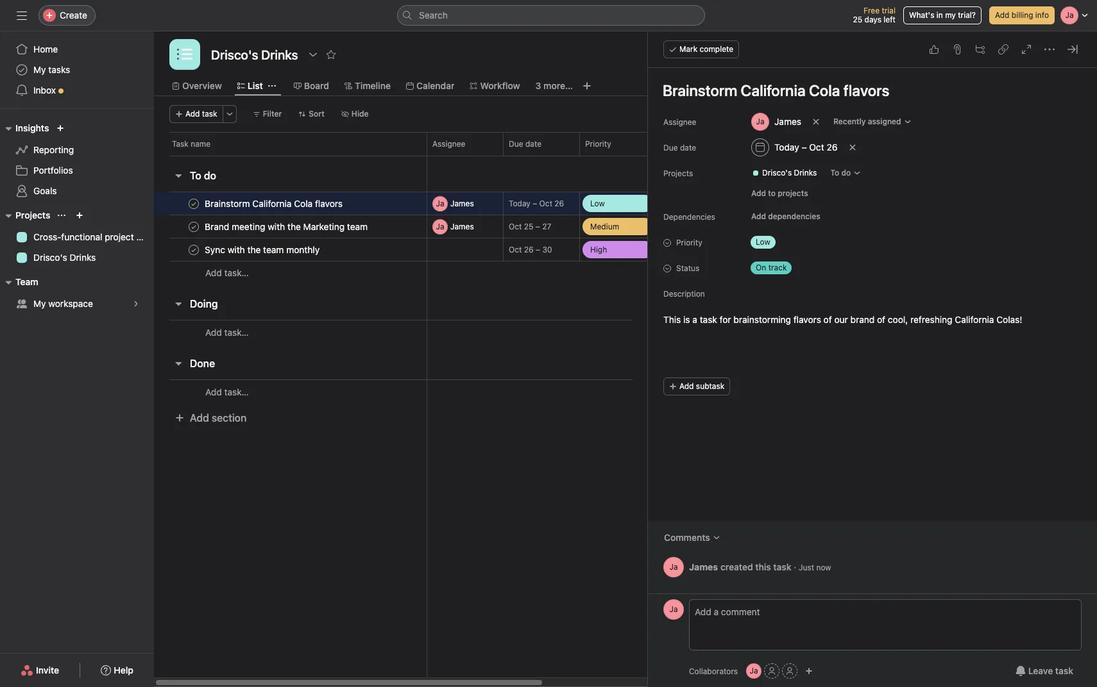 Task type: describe. For each thing, give the bounding box(es) containing it.
project
[[105, 232, 134, 243]]

mark complete button
[[664, 40, 739, 58]]

add to projects button
[[746, 185, 814, 203]]

add task… for second 'add task…' button from the bottom of the page
[[205, 327, 249, 338]]

james created this task · just now
[[689, 562, 832, 573]]

colas!
[[997, 314, 1023, 325]]

search list box
[[397, 5, 705, 26]]

high
[[590, 245, 607, 254]]

– inside brainstorm california cola flavors dialog
[[802, 142, 807, 153]]

mark complete
[[680, 44, 734, 54]]

1 add task… row from the top
[[154, 261, 780, 285]]

add task… button inside header to do tree grid
[[205, 266, 249, 280]]

add billing info
[[995, 10, 1049, 20]]

my for my workspace
[[33, 298, 46, 309]]

show options, current sort, top image
[[58, 212, 66, 219]]

collapse task list for this section image
[[173, 171, 184, 181]]

medium
[[590, 222, 619, 231]]

filter
[[263, 109, 282, 119]]

low inside popup button
[[756, 237, 771, 247]]

due date for projects
[[664, 143, 696, 153]]

2 vertical spatial ja button
[[746, 664, 762, 680]]

task… for 'add task…' button within the header to do tree grid
[[224, 268, 249, 279]]

on track button
[[746, 259, 823, 277]]

board link
[[294, 79, 329, 93]]

my tasks link
[[8, 60, 146, 80]]

is
[[684, 314, 690, 325]]

insights
[[15, 123, 49, 133]]

tab actions image
[[268, 82, 276, 90]]

list link
[[237, 79, 263, 93]]

calendar link
[[406, 79, 455, 93]]

what's in my trial?
[[909, 10, 976, 20]]

add left billing
[[995, 10, 1010, 20]]

filter button
[[247, 105, 288, 123]]

mark
[[680, 44, 698, 54]]

timeline
[[355, 80, 391, 91]]

more actions image
[[226, 110, 233, 118]]

brand meeting with the marketing team cell
[[154, 215, 427, 239]]

date for priority
[[526, 139, 542, 149]]

today inside brainstorm california cola flavors dialog
[[775, 142, 799, 153]]

doing
[[190, 298, 218, 310]]

plan
[[136, 232, 154, 243]]

teams element
[[0, 271, 154, 317]]

james link
[[689, 562, 718, 573]]

search
[[419, 10, 448, 21]]

completed checkbox for oct 25
[[186, 219, 202, 235]]

completed image
[[186, 242, 202, 258]]

1 vertical spatial ja button
[[664, 600, 684, 621]]

3 more… button
[[536, 79, 573, 93]]

– up the oct 25 – 27
[[533, 199, 537, 209]]

inbox
[[33, 85, 56, 96]]

Brainstorm California Cola flavors text field
[[202, 197, 347, 210]]

1 of from the left
[[824, 314, 832, 325]]

2 add task… button from the top
[[205, 326, 249, 340]]

complete
[[700, 44, 734, 54]]

timeline link
[[345, 79, 391, 93]]

add tab image
[[582, 81, 592, 91]]

projects inside brainstorm california cola flavors dialog
[[664, 169, 693, 178]]

add inside header to do tree grid
[[205, 268, 222, 279]]

completed checkbox for oct 26
[[186, 242, 202, 258]]

dependencies
[[768, 212, 821, 221]]

sort button
[[293, 105, 330, 123]]

3
[[536, 80, 541, 91]]

drinks inside projects element
[[70, 252, 96, 263]]

list image
[[177, 47, 193, 62]]

california
[[955, 314, 994, 325]]

add left to
[[752, 189, 766, 198]]

add task… row for collapse task list for this section icon for first 'add task…' button from the bottom
[[154, 380, 780, 404]]

add billing info button
[[990, 6, 1055, 24]]

high button
[[580, 239, 656, 261]]

to do button
[[190, 164, 216, 187]]

name
[[191, 139, 211, 149]]

– left '27'
[[536, 222, 540, 232]]

assignee inside brainstorm california cola flavors dialog
[[664, 117, 697, 127]]

0 likes. click to like this task image
[[929, 44, 940, 55]]

add to starred image
[[326, 49, 336, 60]]

home link
[[8, 39, 146, 60]]

to do inside dropdown button
[[831, 168, 851, 178]]

inbox link
[[8, 80, 146, 101]]

show options image
[[308, 49, 318, 60]]

add a task to this section image
[[224, 299, 235, 309]]

due for projects
[[664, 143, 678, 153]]

drinks inside brainstorm california cola flavors dialog
[[794, 168, 817, 178]]

done button
[[190, 352, 215, 375]]

what's
[[909, 10, 935, 20]]

row containing high
[[154, 238, 780, 262]]

free trial 25 days left
[[853, 6, 896, 24]]

portfolios link
[[8, 160, 146, 181]]

dependencies
[[664, 212, 715, 222]]

goals link
[[8, 181, 146, 202]]

insights element
[[0, 117, 154, 204]]

my workspace link
[[8, 294, 146, 314]]

Brand meeting with the Marketing team text field
[[202, 220, 372, 233]]

my for my tasks
[[33, 64, 46, 75]]

full screen image
[[1022, 44, 1032, 55]]

completed checkbox for today
[[186, 196, 202, 211]]

assignee inside row
[[433, 139, 466, 149]]

days
[[865, 15, 882, 24]]

functional
[[61, 232, 102, 243]]

recently assigned button
[[828, 113, 917, 131]]

oct 26 – 30
[[509, 245, 552, 255]]

description
[[664, 289, 705, 299]]

my
[[945, 10, 956, 20]]

billing
[[1012, 10, 1034, 20]]

done
[[190, 358, 215, 370]]

add down the add to projects button
[[752, 212, 766, 221]]

new image
[[57, 125, 64, 132]]

our
[[835, 314, 848, 325]]

oct down the oct 25 – 27
[[509, 245, 522, 255]]

low button
[[580, 193, 656, 215]]

flavors
[[794, 314, 821, 325]]

completed image for today – oct 26
[[186, 196, 202, 211]]

add left section at the bottom of the page
[[190, 413, 209, 424]]

today – oct 26 inside header to do tree grid
[[509, 199, 564, 209]]

collapse task list for this section image for first 'add task…' button from the bottom
[[173, 359, 184, 369]]

leave task
[[1029, 666, 1074, 677]]

add down "doing" 'button'
[[205, 327, 222, 338]]

board
[[304, 80, 329, 91]]

do inside dropdown button
[[842, 168, 851, 178]]

brainstorm california cola flavors cell
[[154, 192, 427, 216]]

ja for ja button to the top
[[670, 563, 678, 572]]

low inside dropdown button
[[590, 199, 605, 208]]

task… for first 'add task…' button from the bottom
[[224, 387, 249, 398]]

add up add section button
[[205, 387, 222, 398]]

brainstorm california cola flavors dialog
[[648, 31, 1097, 688]]

invite button
[[12, 660, 67, 683]]

projects element
[[0, 204, 154, 271]]

add inside button
[[680, 382, 694, 391]]

close details image
[[1068, 44, 1078, 55]]

goals
[[33, 185, 57, 196]]

james inside dropdown button
[[775, 116, 802, 127]]

refreshing
[[911, 314, 953, 325]]

due for priority
[[509, 139, 523, 149]]

add task… for first 'add task…' button from the bottom
[[205, 387, 249, 398]]

cross-functional project plan
[[33, 232, 154, 243]]

to inside button
[[190, 170, 201, 182]]

brand
[[851, 314, 875, 325]]

add dependencies button
[[746, 208, 826, 226]]

sync with the team monthly cell
[[154, 238, 427, 262]]

do inside button
[[204, 170, 216, 182]]

add task… for 'add task…' button within the header to do tree grid
[[205, 268, 249, 279]]

to
[[768, 189, 776, 198]]

calendar
[[416, 80, 455, 91]]



Task type: locate. For each thing, give the bounding box(es) containing it.
1 horizontal spatial 25
[[853, 15, 863, 24]]

projects up cross-
[[15, 210, 50, 221]]

date inside brainstorm california cola flavors dialog
[[680, 143, 696, 153]]

0 vertical spatial completed image
[[186, 196, 202, 211]]

add up doing
[[205, 268, 222, 279]]

projects up dependencies
[[664, 169, 693, 178]]

0 vertical spatial drinks
[[794, 168, 817, 178]]

status
[[676, 264, 700, 273]]

to do button
[[825, 164, 867, 182]]

25 inside free trial 25 days left
[[853, 15, 863, 24]]

list
[[248, 80, 263, 91]]

completed image for oct 25 – 27
[[186, 219, 202, 235]]

3 add task… button from the top
[[205, 385, 249, 400]]

more actions for this task image
[[1045, 44, 1055, 55]]

1 my from the top
[[33, 64, 46, 75]]

3 add task… row from the top
[[154, 380, 780, 404]]

assigned
[[868, 117, 901, 126]]

1 horizontal spatial drisco's drinks link
[[747, 167, 822, 180]]

completed image inside brainstorm california cola flavors cell
[[186, 196, 202, 211]]

in
[[937, 10, 943, 20]]

1 vertical spatial 26
[[555, 199, 564, 209]]

of left cool,
[[877, 314, 886, 325]]

drisco's drinks inside brainstorm california cola flavors dialog
[[762, 168, 817, 178]]

0 vertical spatial collapse task list for this section image
[[173, 299, 184, 309]]

to do
[[831, 168, 851, 178], [190, 170, 216, 182]]

1 horizontal spatial drisco's
[[762, 168, 792, 178]]

drisco's inside projects element
[[33, 252, 67, 263]]

more…
[[544, 80, 573, 91]]

1 vertical spatial assignee
[[433, 139, 466, 149]]

1 task… from the top
[[224, 268, 249, 279]]

drisco's drinks up projects
[[762, 168, 817, 178]]

collapse task list for this section image for second 'add task…' button from the bottom of the page
[[173, 299, 184, 309]]

task… inside header to do tree grid
[[224, 268, 249, 279]]

completed checkbox inside brand meeting with the marketing team cell
[[186, 219, 202, 235]]

0 vertical spatial projects
[[664, 169, 693, 178]]

for
[[720, 314, 731, 325]]

oct up '27'
[[539, 199, 553, 209]]

doing button
[[190, 293, 218, 316]]

add section
[[190, 413, 247, 424]]

add subtask image
[[976, 44, 986, 55]]

add down overview link
[[185, 109, 200, 119]]

0 horizontal spatial to
[[190, 170, 201, 182]]

1 completed checkbox from the top
[[186, 196, 202, 211]]

0 vertical spatial low
[[590, 199, 605, 208]]

team
[[15, 277, 38, 288]]

1 horizontal spatial due
[[664, 143, 678, 153]]

0 horizontal spatial low
[[590, 199, 605, 208]]

1 vertical spatial today – oct 26
[[509, 199, 564, 209]]

0 vertical spatial task…
[[224, 268, 249, 279]]

2 of from the left
[[877, 314, 886, 325]]

date for projects
[[680, 143, 696, 153]]

2 my from the top
[[33, 298, 46, 309]]

None text field
[[208, 43, 301, 66]]

add task… button up add a task to this section icon
[[205, 266, 249, 280]]

add task… button down add a task to this section icon
[[205, 326, 249, 340]]

1 horizontal spatial date
[[680, 143, 696, 153]]

·
[[794, 562, 797, 573]]

today – oct 26 up the oct 25 – 27
[[509, 199, 564, 209]]

workflow link
[[470, 79, 520, 93]]

insights button
[[0, 121, 49, 136]]

2 vertical spatial 26
[[524, 245, 534, 255]]

low up "on"
[[756, 237, 771, 247]]

portfolios
[[33, 165, 73, 176]]

collapse task list for this section image left doing
[[173, 299, 184, 309]]

my tasks
[[33, 64, 70, 75]]

1 horizontal spatial low
[[756, 237, 771, 247]]

1 vertical spatial completed image
[[186, 219, 202, 235]]

task…
[[224, 268, 249, 279], [224, 327, 249, 338], [224, 387, 249, 398]]

ja for bottommost ja button
[[750, 667, 758, 676]]

1 vertical spatial add task…
[[205, 327, 249, 338]]

add task button
[[169, 105, 223, 123]]

add task
[[185, 109, 217, 119]]

today down james dropdown button
[[775, 142, 799, 153]]

1 vertical spatial today
[[509, 199, 531, 209]]

add task… up add a task to this section icon
[[205, 268, 249, 279]]

0 horizontal spatial drisco's drinks
[[33, 252, 96, 263]]

1 horizontal spatial to
[[831, 168, 840, 178]]

1 vertical spatial add task… row
[[154, 320, 780, 345]]

priority
[[585, 139, 611, 149], [676, 238, 703, 248]]

1 vertical spatial projects
[[15, 210, 50, 221]]

Completed checkbox
[[186, 196, 202, 211], [186, 219, 202, 235], [186, 242, 202, 258]]

leave
[[1029, 666, 1053, 677]]

0 vertical spatial add task… row
[[154, 261, 780, 285]]

add task…
[[205, 268, 249, 279], [205, 327, 249, 338], [205, 387, 249, 398]]

trial
[[882, 6, 896, 15]]

0 vertical spatial today
[[775, 142, 799, 153]]

0 vertical spatial my
[[33, 64, 46, 75]]

of left the "our"
[[824, 314, 832, 325]]

recently assigned
[[834, 117, 901, 126]]

brainstorming
[[734, 314, 791, 325]]

section
[[212, 413, 247, 424]]

today – oct 26
[[775, 142, 838, 153], [509, 199, 564, 209]]

0 horizontal spatial of
[[824, 314, 832, 325]]

create button
[[39, 5, 96, 26]]

– down james dropdown button
[[802, 142, 807, 153]]

0 vertical spatial add task… button
[[205, 266, 249, 280]]

to right collapse task list for this section image
[[190, 170, 201, 182]]

priority inside row
[[585, 139, 611, 149]]

3 task… from the top
[[224, 387, 249, 398]]

2 vertical spatial add task… button
[[205, 385, 249, 400]]

completed image
[[186, 196, 202, 211], [186, 219, 202, 235]]

sort
[[309, 109, 325, 119]]

drisco's drinks down the cross-functional project plan link
[[33, 252, 96, 263]]

to do down "clear due date" "icon"
[[831, 168, 851, 178]]

1 horizontal spatial priority
[[676, 238, 703, 248]]

clear due date image
[[849, 144, 856, 151]]

this
[[756, 562, 771, 573]]

today inside header to do tree grid
[[509, 199, 531, 209]]

add or remove collaborators image
[[806, 668, 813, 676]]

1 vertical spatial add task… button
[[205, 326, 249, 340]]

1 vertical spatial my
[[33, 298, 46, 309]]

0 vertical spatial 26
[[827, 142, 838, 153]]

0 vertical spatial today – oct 26
[[775, 142, 838, 153]]

0 vertical spatial drisco's drinks link
[[747, 167, 822, 180]]

leave task button
[[1007, 660, 1082, 683]]

a
[[693, 314, 698, 325]]

home
[[33, 44, 58, 55]]

ja for the middle ja button
[[670, 605, 678, 615]]

help
[[114, 666, 133, 676]]

2 vertical spatial completed checkbox
[[186, 242, 202, 258]]

due date inside brainstorm california cola flavors dialog
[[664, 143, 696, 153]]

1 add task… button from the top
[[205, 266, 249, 280]]

my down team
[[33, 298, 46, 309]]

0 horizontal spatial to do
[[190, 170, 216, 182]]

completed image inside brand meeting with the marketing team cell
[[186, 219, 202, 235]]

row containing task name
[[154, 132, 780, 156]]

3 add task… from the top
[[205, 387, 249, 398]]

what's in my trial? button
[[904, 6, 982, 24]]

2 vertical spatial add task… row
[[154, 380, 780, 404]]

medium button
[[580, 216, 656, 238]]

priority inside brainstorm california cola flavors dialog
[[676, 238, 703, 248]]

2 completed checkbox from the top
[[186, 219, 202, 235]]

completed checkbox right plan
[[186, 242, 202, 258]]

1 vertical spatial priority
[[676, 238, 703, 248]]

27
[[542, 222, 551, 232]]

collaborators
[[689, 667, 738, 677]]

my left tasks at the top
[[33, 64, 46, 75]]

help button
[[93, 660, 142, 683]]

0 horizontal spatial projects
[[15, 210, 50, 221]]

1 horizontal spatial drisco's drinks
[[762, 168, 817, 178]]

add task… up section at the bottom of the page
[[205, 387, 249, 398]]

free
[[864, 6, 880, 15]]

today – oct 26 down remove assignee image at the top right
[[775, 142, 838, 153]]

do right collapse task list for this section image
[[204, 170, 216, 182]]

copy task link image
[[999, 44, 1009, 55]]

add section button
[[169, 407, 252, 430]]

trial?
[[958, 10, 976, 20]]

0 vertical spatial ja button
[[664, 558, 684, 578]]

25 left '27'
[[524, 222, 534, 232]]

to inside dropdown button
[[831, 168, 840, 178]]

drisco's inside brainstorm california cola flavors dialog
[[762, 168, 792, 178]]

–
[[802, 142, 807, 153], [533, 199, 537, 209], [536, 222, 540, 232], [536, 245, 540, 255]]

2 add task… from the top
[[205, 327, 249, 338]]

cross-functional project plan link
[[8, 227, 154, 248]]

0 horizontal spatial do
[[204, 170, 216, 182]]

0 horizontal spatial assignee
[[433, 139, 466, 149]]

created
[[721, 562, 753, 573]]

0 horizontal spatial 26
[[524, 245, 534, 255]]

1 horizontal spatial today
[[775, 142, 799, 153]]

drisco's drinks inside projects element
[[33, 252, 96, 263]]

1 collapse task list for this section image from the top
[[173, 299, 184, 309]]

today – oct 26 inside brainstorm california cola flavors dialog
[[775, 142, 838, 153]]

2 add task… row from the top
[[154, 320, 780, 345]]

just
[[799, 563, 814, 573]]

0 horizontal spatial drisco's drinks link
[[8, 248, 146, 268]]

due date inside row
[[509, 139, 542, 149]]

reporting link
[[8, 140, 146, 160]]

task
[[202, 109, 217, 119], [700, 314, 717, 325], [774, 562, 792, 573], [1056, 666, 1074, 677]]

add task… row
[[154, 261, 780, 285], [154, 320, 780, 345], [154, 380, 780, 404]]

do
[[842, 168, 851, 178], [204, 170, 216, 182]]

track
[[769, 263, 787, 273]]

priority down dependencies
[[676, 238, 703, 248]]

see details, my workspace image
[[132, 300, 140, 308]]

1 vertical spatial collapse task list for this section image
[[173, 359, 184, 369]]

1 horizontal spatial 26
[[555, 199, 564, 209]]

completed checkbox up completed icon
[[186, 219, 202, 235]]

workspace
[[48, 298, 93, 309]]

due date for priority
[[509, 139, 542, 149]]

tasks
[[48, 64, 70, 75]]

1 completed image from the top
[[186, 196, 202, 211]]

my inside global element
[[33, 64, 46, 75]]

1 vertical spatial drisco's drinks
[[33, 252, 96, 263]]

1 add task… from the top
[[205, 268, 249, 279]]

main content
[[648, 68, 1097, 594]]

projects inside 'dropdown button'
[[15, 210, 50, 221]]

completed checkbox inside brainstorm california cola flavors cell
[[186, 196, 202, 211]]

add task… inside header to do tree grid
[[205, 268, 249, 279]]

hide button
[[336, 105, 375, 123]]

priority down add tab icon
[[585, 139, 611, 149]]

low button
[[746, 234, 823, 252]]

drisco's drinks link up add to projects
[[747, 167, 822, 180]]

drisco's up add to projects
[[762, 168, 792, 178]]

0 horizontal spatial due
[[509, 139, 523, 149]]

on
[[756, 263, 766, 273]]

3 completed checkbox from the top
[[186, 242, 202, 258]]

team button
[[0, 275, 38, 290]]

drinks up projects
[[794, 168, 817, 178]]

task… down add a task to this section icon
[[224, 327, 249, 338]]

drisco's
[[762, 168, 792, 178], [33, 252, 67, 263]]

hide
[[352, 109, 369, 119]]

1 horizontal spatial of
[[877, 314, 886, 325]]

25 left days
[[853, 15, 863, 24]]

2 completed image from the top
[[186, 219, 202, 235]]

oct 25 – 27
[[509, 222, 551, 232]]

1 vertical spatial drisco's
[[33, 252, 67, 263]]

task name
[[172, 139, 211, 149]]

completed checkbox down to do button
[[186, 196, 202, 211]]

0 vertical spatial 25
[[853, 15, 863, 24]]

1 vertical spatial low
[[756, 237, 771, 247]]

attachments: add a file to this task, brainstorm california cola flavors image
[[952, 44, 963, 55]]

2 collapse task list for this section image from the top
[[173, 359, 184, 369]]

collapse task list for this section image
[[173, 299, 184, 309], [173, 359, 184, 369]]

1 horizontal spatial drinks
[[794, 168, 817, 178]]

completed checkbox inside the sync with the team monthly cell
[[186, 242, 202, 258]]

collapse task list for this section image left done button
[[173, 359, 184, 369]]

my inside teams element
[[33, 298, 46, 309]]

today up the oct 25 – 27
[[509, 199, 531, 209]]

drisco's down cross-
[[33, 252, 67, 263]]

to do right collapse task list for this section image
[[190, 170, 216, 182]]

2 task… from the top
[[224, 327, 249, 338]]

oct down remove assignee image at the top right
[[809, 142, 824, 153]]

1 horizontal spatial projects
[[664, 169, 693, 178]]

add task… row for collapse task list for this section icon related to second 'add task…' button from the bottom of the page
[[154, 320, 780, 345]]

0 vertical spatial assignee
[[664, 117, 697, 127]]

add left subtask
[[680, 382, 694, 391]]

task… for second 'add task…' button from the bottom of the page
[[224, 327, 249, 338]]

2 horizontal spatial 26
[[827, 142, 838, 153]]

do down "clear due date" "icon"
[[842, 168, 851, 178]]

oct inside brainstorm california cola flavors dialog
[[809, 142, 824, 153]]

1 vertical spatial 25
[[524, 222, 534, 232]]

this
[[664, 314, 681, 325]]

0 horizontal spatial 25
[[524, 222, 534, 232]]

oct up oct 26 – 30
[[509, 222, 522, 232]]

1 horizontal spatial to do
[[831, 168, 851, 178]]

1 vertical spatial completed checkbox
[[186, 219, 202, 235]]

0 horizontal spatial date
[[526, 139, 542, 149]]

0 vertical spatial completed checkbox
[[186, 196, 202, 211]]

0 horizontal spatial drinks
[[70, 252, 96, 263]]

global element
[[0, 31, 154, 108]]

my
[[33, 64, 46, 75], [33, 298, 46, 309]]

1 horizontal spatial today – oct 26
[[775, 142, 838, 153]]

search button
[[397, 5, 705, 26]]

0 horizontal spatial today
[[509, 199, 531, 209]]

task… up section at the bottom of the page
[[224, 387, 249, 398]]

1 vertical spatial drinks
[[70, 252, 96, 263]]

comments button
[[656, 527, 729, 550]]

0 vertical spatial drisco's
[[762, 168, 792, 178]]

drinks down the cross-functional project plan link
[[70, 252, 96, 263]]

my workspace
[[33, 298, 93, 309]]

task right leave
[[1056, 666, 1074, 677]]

task left more actions image
[[202, 109, 217, 119]]

2 vertical spatial add task…
[[205, 387, 249, 398]]

task right a
[[700, 314, 717, 325]]

0 horizontal spatial due date
[[509, 139, 542, 149]]

0 horizontal spatial drisco's
[[33, 252, 67, 263]]

2 vertical spatial task…
[[224, 387, 249, 398]]

overview
[[182, 80, 222, 91]]

Task Name text field
[[655, 76, 1082, 105]]

1 horizontal spatial due date
[[664, 143, 696, 153]]

main content containing james
[[648, 68, 1097, 594]]

1 horizontal spatial do
[[842, 168, 851, 178]]

0 horizontal spatial today – oct 26
[[509, 199, 564, 209]]

0 vertical spatial add task…
[[205, 268, 249, 279]]

header to do tree grid
[[154, 192, 780, 285]]

25 inside header to do tree grid
[[524, 222, 534, 232]]

add task… down add a task to this section icon
[[205, 327, 249, 338]]

to down recently
[[831, 168, 840, 178]]

new project or portfolio image
[[76, 212, 84, 219]]

now
[[817, 563, 832, 573]]

30
[[543, 245, 552, 255]]

completed image down to do button
[[186, 196, 202, 211]]

due inside row
[[509, 139, 523, 149]]

add task… button up section at the bottom of the page
[[205, 385, 249, 400]]

1 vertical spatial task…
[[224, 327, 249, 338]]

completed image up completed icon
[[186, 219, 202, 235]]

workflow
[[480, 80, 520, 91]]

26 inside main content
[[827, 142, 838, 153]]

task… up add a task to this section icon
[[224, 268, 249, 279]]

– left 30
[[536, 245, 540, 255]]

to
[[831, 168, 840, 178], [190, 170, 201, 182]]

1 vertical spatial drisco's drinks link
[[8, 248, 146, 268]]

0 vertical spatial priority
[[585, 139, 611, 149]]

26 inside row
[[524, 245, 534, 255]]

0 horizontal spatial priority
[[585, 139, 611, 149]]

task left ·
[[774, 562, 792, 573]]

hide sidebar image
[[17, 10, 27, 21]]

add to projects
[[752, 189, 808, 198]]

recently
[[834, 117, 866, 126]]

row
[[154, 132, 780, 156], [169, 155, 764, 157], [154, 192, 780, 216], [154, 215, 780, 239], [154, 238, 780, 262]]

overview link
[[172, 79, 222, 93]]

Sync with the team monthly text field
[[202, 244, 324, 256]]

james
[[775, 116, 802, 127], [451, 199, 474, 208], [451, 222, 474, 231], [689, 562, 718, 573]]

3 more…
[[536, 80, 573, 91]]

james button
[[746, 110, 807, 133]]

1 horizontal spatial assignee
[[664, 117, 697, 127]]

drisco's drinks link down functional
[[8, 248, 146, 268]]

low up medium
[[590, 199, 605, 208]]

due inside brainstorm california cola flavors dialog
[[664, 143, 678, 153]]

0 vertical spatial drisco's drinks
[[762, 168, 817, 178]]

add dependencies
[[752, 212, 821, 221]]

remove assignee image
[[813, 118, 820, 126]]

– inside row
[[536, 245, 540, 255]]



Task type: vqa. For each thing, say whether or not it's contained in the screenshot.
first Completed checkbox
yes



